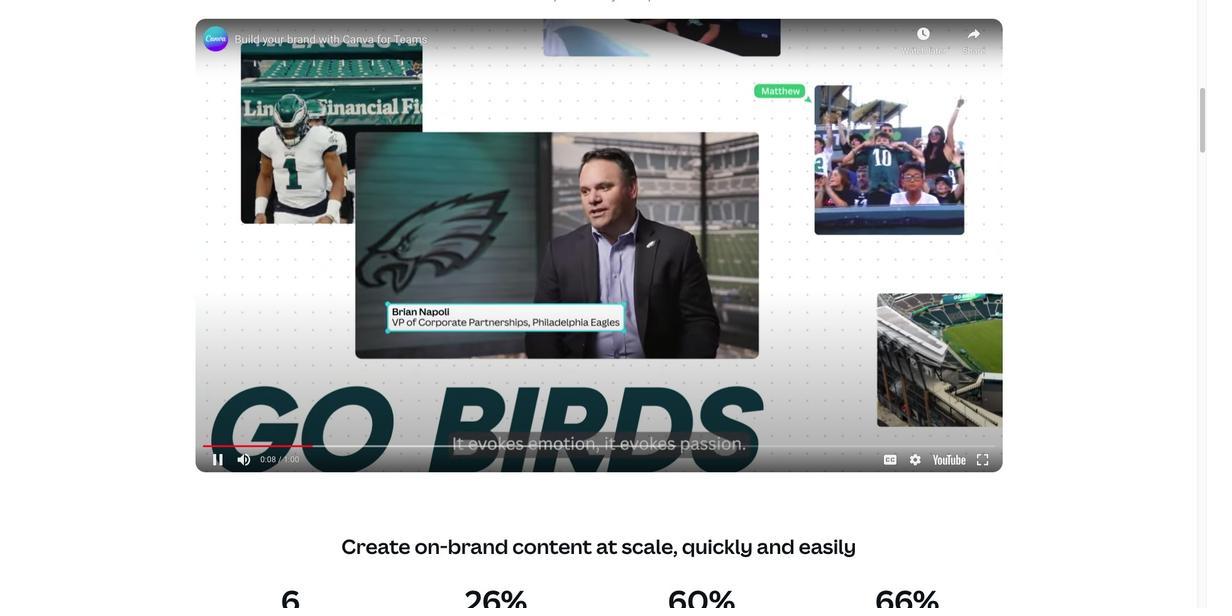 Task type: vqa. For each thing, say whether or not it's contained in the screenshot.
and
yes



Task type: locate. For each thing, give the bounding box(es) containing it.
create on-brand content at scale, quickly and easily
[[341, 533, 856, 560]]

easily
[[799, 533, 856, 560]]

content
[[512, 533, 592, 560]]

on-
[[415, 533, 448, 560]]

and
[[757, 533, 795, 560]]



Task type: describe. For each thing, give the bounding box(es) containing it.
scale,
[[622, 533, 678, 560]]

quickly
[[682, 533, 753, 560]]

brand
[[448, 533, 508, 560]]

at
[[596, 533, 618, 560]]

create
[[341, 533, 410, 560]]



